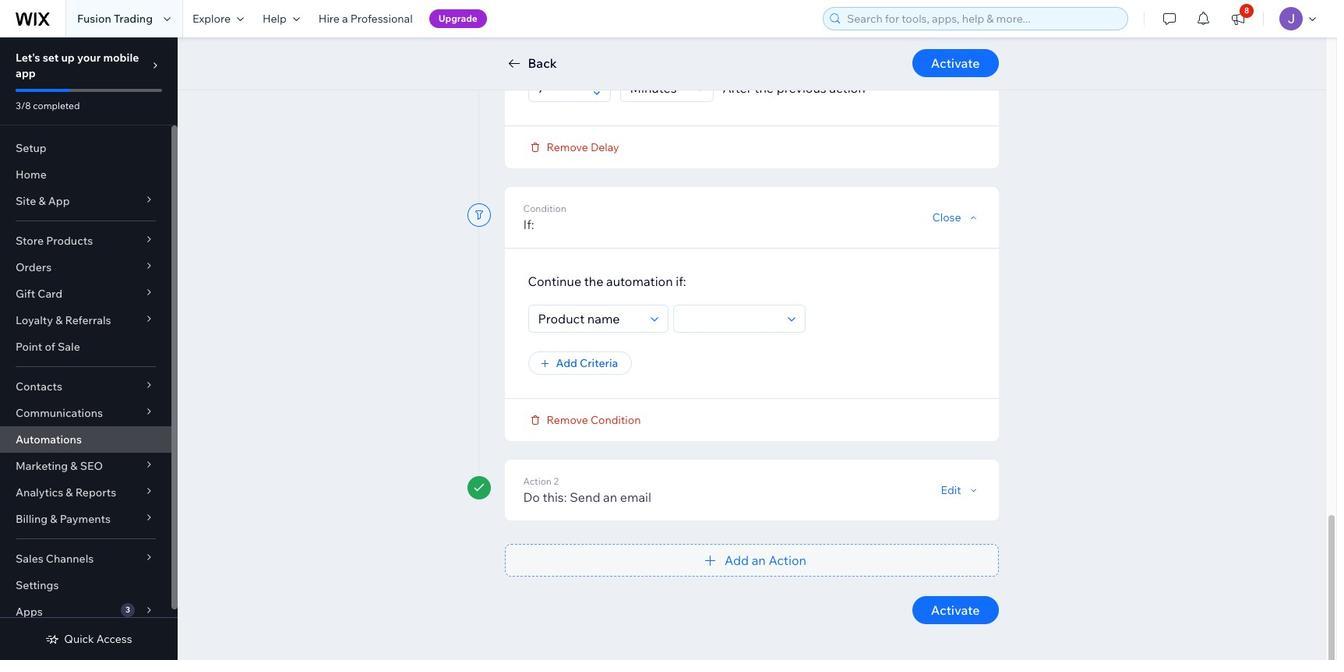 Task type: vqa. For each thing, say whether or not it's contained in the screenshot.
first ACTIVATE button from the bottom of the page
yes



Task type: locate. For each thing, give the bounding box(es) containing it.
channels
[[46, 552, 94, 566]]

1 horizontal spatial add
[[725, 552, 749, 568]]

remove down add criteria button
[[547, 413, 589, 427]]

analytics
[[16, 486, 63, 500]]

gift
[[16, 287, 35, 301]]

0 vertical spatial activate button
[[913, 49, 999, 77]]

add an action
[[725, 552, 807, 568]]

action inside action 2 do this: send an email
[[524, 475, 552, 487]]

remove for continue
[[547, 413, 589, 427]]

help
[[263, 12, 287, 26]]

0 horizontal spatial an
[[604, 489, 618, 505]]

an inside button
[[752, 552, 766, 568]]

apps
[[16, 605, 43, 619]]

activate
[[932, 55, 980, 71], [932, 602, 980, 618]]

hire
[[319, 12, 340, 26]]

back
[[528, 55, 557, 71]]

sales channels
[[16, 552, 94, 566]]

0 vertical spatial add
[[556, 356, 578, 370]]

1 vertical spatial the
[[755, 80, 774, 96]]

quick access button
[[45, 632, 132, 646]]

up
[[61, 51, 75, 65]]

remove
[[547, 140, 589, 154], [547, 413, 589, 427]]

3/8
[[16, 100, 31, 111]]

0 vertical spatial an
[[604, 489, 618, 505]]

1 activate from the top
[[932, 55, 980, 71]]

& inside popup button
[[39, 194, 46, 208]]

action 2 do this: send an email
[[524, 475, 652, 505]]

1 horizontal spatial condition
[[591, 413, 641, 427]]

add for add criteria
[[556, 356, 578, 370]]

upgrade
[[439, 12, 478, 24]]

close button
[[933, 210, 980, 224]]

0 vertical spatial action
[[524, 475, 552, 487]]

orders button
[[0, 254, 172, 281]]

& inside dropdown button
[[50, 512, 57, 526]]

1 vertical spatial an
[[752, 552, 766, 568]]

contacts
[[16, 380, 62, 394]]

hire a professional link
[[309, 0, 422, 37]]

action up after the previous action
[[753, 42, 789, 58]]

delay
[[591, 140, 620, 154]]

remove for choose
[[547, 140, 589, 154]]

condition
[[524, 202, 567, 214], [591, 413, 641, 427]]

& right billing
[[50, 512, 57, 526]]

gift card button
[[0, 281, 172, 307]]

the up 'select criteria' "field"
[[585, 273, 604, 289]]

store products button
[[0, 228, 172, 254]]

0 vertical spatial condition
[[524, 202, 567, 214]]

1 vertical spatial action
[[769, 552, 807, 568]]

help button
[[253, 0, 309, 37]]

& inside popup button
[[66, 486, 73, 500]]

settings link
[[0, 572, 172, 599]]

0 horizontal spatial add
[[556, 356, 578, 370]]

& left reports
[[66, 486, 73, 500]]

of
[[45, 340, 55, 354]]

analytics & reports button
[[0, 480, 172, 506]]

site & app
[[16, 194, 70, 208]]

previous
[[777, 80, 827, 96]]

Search for tools, apps, help & more... field
[[843, 8, 1124, 30]]

0 vertical spatial action
[[753, 42, 789, 58]]

2 horizontal spatial the
[[755, 80, 774, 96]]

quick access
[[64, 632, 132, 646]]

if:
[[676, 273, 687, 289]]

add an action button
[[505, 544, 999, 577]]

fusion trading
[[77, 12, 153, 26]]

2 remove from the top
[[547, 413, 589, 427]]

remove left delay
[[547, 140, 589, 154]]

card
[[38, 287, 63, 301]]

store
[[16, 234, 44, 248]]

email
[[620, 489, 652, 505]]

let's set up your mobile app
[[16, 51, 139, 80]]

1 horizontal spatial the
[[675, 42, 694, 58]]

None field
[[626, 74, 691, 101], [679, 305, 783, 332], [626, 74, 691, 101], [679, 305, 783, 332]]

1 horizontal spatial an
[[752, 552, 766, 568]]

edit
[[941, 483, 962, 497]]

if:
[[524, 216, 535, 232]]

1 vertical spatial action
[[830, 80, 866, 96]]

loyalty & referrals
[[16, 313, 111, 327]]

1 vertical spatial add
[[725, 552, 749, 568]]

payments
[[60, 512, 111, 526]]

1 remove from the top
[[547, 140, 589, 154]]

0 vertical spatial activate
[[932, 55, 980, 71]]

the right after
[[755, 80, 774, 96]]

billing
[[16, 512, 48, 526]]

add criteria button
[[528, 351, 633, 375]]

condition up if:
[[524, 202, 567, 214]]

1 vertical spatial condition
[[591, 413, 641, 427]]

0 horizontal spatial action
[[524, 475, 552, 487]]

continue the automation if:
[[528, 273, 687, 289]]

edit button
[[941, 483, 980, 497]]

1 vertical spatial remove
[[547, 413, 589, 427]]

the
[[675, 42, 694, 58], [755, 80, 774, 96], [585, 273, 604, 289]]

1 vertical spatial activate
[[932, 602, 980, 618]]

0 vertical spatial remove
[[547, 140, 589, 154]]

after
[[723, 80, 752, 96]]

choose when to perform the following action
[[528, 42, 789, 58]]

a
[[342, 12, 348, 26]]

point of sale
[[16, 340, 80, 354]]

& for analytics
[[66, 486, 73, 500]]

reports
[[75, 486, 116, 500]]

0 horizontal spatial the
[[585, 273, 604, 289]]

sidebar element
[[0, 37, 178, 660]]

completed
[[33, 100, 80, 111]]

activate button
[[913, 49, 999, 77], [913, 596, 999, 624]]

& for billing
[[50, 512, 57, 526]]

condition down 'criteria'
[[591, 413, 641, 427]]

set
[[43, 51, 59, 65]]

activate for 2nd activate button
[[932, 602, 980, 618]]

fusion
[[77, 12, 111, 26]]

action right previous
[[830, 80, 866, 96]]

upgrade button
[[429, 9, 487, 28]]

1 activate button from the top
[[913, 49, 999, 77]]

site
[[16, 194, 36, 208]]

& right loyalty
[[55, 313, 63, 327]]

the right 'perform'
[[675, 42, 694, 58]]

1 horizontal spatial action
[[769, 552, 807, 568]]

None number field
[[534, 74, 588, 101]]

setup
[[16, 141, 47, 155]]

3/8 completed
[[16, 100, 80, 111]]

2 activate from the top
[[932, 602, 980, 618]]

do
[[524, 489, 540, 505]]

point of sale link
[[0, 334, 172, 360]]

0 vertical spatial the
[[675, 42, 694, 58]]

3
[[126, 605, 130, 615]]

an
[[604, 489, 618, 505], [752, 552, 766, 568]]

close
[[933, 210, 962, 224]]

& left seo
[[70, 459, 78, 473]]

& right site
[[39, 194, 46, 208]]

2 vertical spatial the
[[585, 273, 604, 289]]

1 vertical spatial activate button
[[913, 596, 999, 624]]

mobile
[[103, 51, 139, 65]]

sale
[[58, 340, 80, 354]]



Task type: describe. For each thing, give the bounding box(es) containing it.
activate for first activate button
[[932, 55, 980, 71]]

choose
[[528, 42, 573, 58]]

home link
[[0, 161, 172, 188]]

marketing & seo
[[16, 459, 103, 473]]

remove delay
[[547, 140, 620, 154]]

this:
[[543, 489, 567, 505]]

sales channels button
[[0, 546, 172, 572]]

setup link
[[0, 135, 172, 161]]

2
[[554, 475, 559, 487]]

referrals
[[65, 313, 111, 327]]

explore
[[193, 12, 231, 26]]

remove condition
[[547, 413, 641, 427]]

seo
[[80, 459, 103, 473]]

marketing
[[16, 459, 68, 473]]

8
[[1245, 5, 1250, 16]]

billing & payments
[[16, 512, 111, 526]]

hire a professional
[[319, 12, 413, 26]]

an inside action 2 do this: send an email
[[604, 489, 618, 505]]

loyalty
[[16, 313, 53, 327]]

settings
[[16, 579, 59, 593]]

condition if:
[[524, 202, 567, 232]]

0 horizontal spatial condition
[[524, 202, 567, 214]]

& for site
[[39, 194, 46, 208]]

2 activate button from the top
[[913, 596, 999, 624]]

home
[[16, 168, 47, 182]]

automations link
[[0, 427, 172, 453]]

professional
[[351, 12, 413, 26]]

automation
[[607, 273, 673, 289]]

billing & payments button
[[0, 506, 172, 533]]

criteria
[[580, 356, 619, 370]]

add criteria
[[556, 356, 619, 370]]

action inside button
[[769, 552, 807, 568]]

loyalty & referrals button
[[0, 307, 172, 334]]

marketing & seo button
[[0, 453, 172, 480]]

the for after the previous action
[[755, 80, 774, 96]]

trading
[[114, 12, 153, 26]]

& for marketing
[[70, 459, 78, 473]]

quick
[[64, 632, 94, 646]]

remove delay button
[[528, 140, 620, 154]]

1 horizontal spatial action
[[830, 80, 866, 96]]

Select criteria field
[[534, 305, 646, 332]]

gift card
[[16, 287, 63, 301]]

continue
[[528, 273, 582, 289]]

sales
[[16, 552, 43, 566]]

app
[[48, 194, 70, 208]]

access
[[97, 632, 132, 646]]

point
[[16, 340, 42, 354]]

products
[[46, 234, 93, 248]]

0 horizontal spatial action
[[753, 42, 789, 58]]

store products
[[16, 234, 93, 248]]

back button
[[505, 54, 557, 73]]

automations
[[16, 433, 82, 447]]

analytics & reports
[[16, 486, 116, 500]]

app
[[16, 66, 36, 80]]

contacts button
[[0, 373, 172, 400]]

communications button
[[0, 400, 172, 427]]

add for add an action
[[725, 552, 749, 568]]

the for continue the automation if:
[[585, 273, 604, 289]]

communications
[[16, 406, 103, 420]]

following
[[697, 42, 750, 58]]

to
[[610, 42, 622, 58]]

when
[[576, 42, 607, 58]]

after the previous action
[[723, 80, 866, 96]]

send
[[570, 489, 601, 505]]

site & app button
[[0, 188, 172, 214]]

perform
[[625, 42, 672, 58]]

remove condition button
[[528, 413, 641, 427]]

& for loyalty
[[55, 313, 63, 327]]

let's
[[16, 51, 40, 65]]



